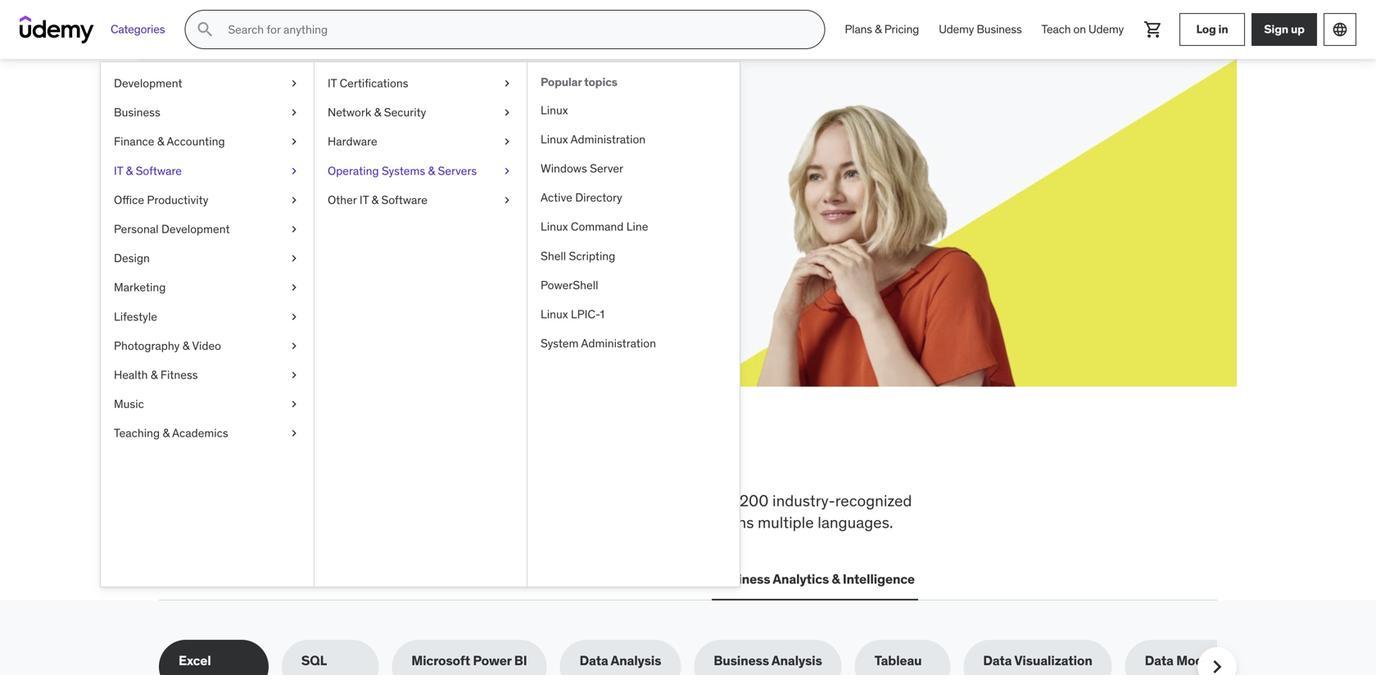 Task type: describe. For each thing, give the bounding box(es) containing it.
1 vertical spatial software
[[381, 192, 428, 207]]

linux for linux command line
[[541, 219, 568, 234]]

data for data visualization
[[983, 652, 1012, 669]]

the
[[213, 437, 265, 479]]

data science
[[498, 571, 578, 588]]

network & security
[[328, 105, 426, 120]]

design
[[114, 251, 150, 266]]

choose a language image
[[1332, 21, 1349, 38]]

development for web
[[193, 571, 275, 588]]

multiple
[[758, 513, 814, 532]]

plans & pricing link
[[835, 10, 929, 49]]

marketing link
[[101, 273, 314, 302]]

power
[[473, 652, 512, 669]]

operating systems & servers link
[[315, 156, 527, 185]]

academics
[[172, 426, 228, 440]]

in inside log in link
[[1219, 22, 1229, 37]]

sign up
[[1264, 22, 1305, 37]]

office productivity
[[114, 192, 208, 207]]

udemy inside udemy business link
[[939, 22, 974, 37]]

xsmall image for design
[[288, 250, 301, 266]]

fitness
[[161, 367, 198, 382]]

xsmall image for personal development
[[288, 221, 301, 237]]

Search for anything text field
[[225, 16, 805, 43]]

other
[[328, 192, 357, 207]]

skills inside covering critical workplace skills to technical topics, including prep content for over 200 industry-recognized certifications, our catalog supports well-rounded professional development and spans multiple languages.
[[351, 491, 385, 510]]

udemy image
[[20, 16, 94, 43]]

productivity
[[147, 192, 208, 207]]

0 horizontal spatial in
[[516, 437, 548, 479]]

sign up link
[[1252, 13, 1317, 46]]

recognized
[[835, 491, 912, 510]]

linux lpic-1
[[541, 307, 605, 322]]

xsmall image for office productivity
[[288, 192, 301, 208]]

linux command line link
[[528, 212, 740, 241]]

xsmall image for business
[[288, 105, 301, 121]]

data modeling
[[1145, 652, 1234, 669]]

supports
[[339, 513, 400, 532]]

teach on udemy
[[1042, 22, 1124, 37]]

1
[[600, 307, 605, 322]]

0 horizontal spatial software
[[136, 163, 182, 178]]

linux for linux administration
[[541, 132, 568, 147]]

xsmall image for it & software
[[288, 163, 301, 179]]

business for business
[[114, 105, 160, 120]]

catalog
[[283, 513, 335, 532]]

linux for linux lpic-1
[[541, 307, 568, 322]]

& for accounting
[[157, 134, 164, 149]]

office productivity link
[[101, 185, 314, 215]]

data visualization
[[983, 652, 1093, 669]]

science
[[530, 571, 578, 588]]

categories button
[[101, 10, 175, 49]]

finance & accounting link
[[101, 127, 314, 156]]

system administration
[[541, 336, 656, 351]]

certifications for it certifications button
[[308, 571, 391, 588]]

linux lpic-1 link
[[528, 300, 740, 329]]

one
[[554, 437, 613, 479]]

& for fitness
[[151, 367, 158, 382]]

xsmall image for marketing
[[288, 280, 301, 296]]

it & software link
[[101, 156, 314, 185]]

dec
[[310, 189, 333, 206]]

development for personal
[[161, 222, 230, 236]]

powershell link
[[528, 271, 740, 300]]

with
[[348, 171, 373, 188]]

it certifications link
[[315, 69, 527, 98]]

log
[[1197, 22, 1216, 37]]

languages.
[[818, 513, 893, 532]]

spans
[[713, 513, 754, 532]]

linux administration
[[541, 132, 646, 147]]

for inside covering critical workplace skills to technical topics, including prep content for over 200 industry-recognized certifications, our catalog supports well-rounded professional development and spans multiple languages.
[[683, 491, 703, 510]]

operating
[[328, 163, 379, 178]]

windows server
[[541, 161, 624, 176]]

photography
[[114, 338, 180, 353]]

teaching & academics link
[[101, 419, 314, 448]]

data for data science
[[498, 571, 527, 588]]

operating systems & servers element
[[527, 62, 740, 587]]

a
[[376, 171, 383, 188]]

network & security link
[[315, 98, 527, 127]]

topics
[[584, 75, 618, 89]]

servers
[[438, 163, 477, 178]]

tableau
[[875, 652, 922, 669]]

popular
[[541, 75, 582, 89]]

lifestyle link
[[101, 302, 314, 331]]

it certifications for it certifications link
[[328, 76, 408, 91]]

log in link
[[1180, 13, 1245, 46]]

teach
[[1042, 22, 1071, 37]]

xsmall image for it certifications
[[501, 75, 514, 91]]

command
[[571, 219, 624, 234]]

communication
[[598, 571, 695, 588]]

certifications,
[[159, 513, 253, 532]]

linux administration link
[[528, 125, 740, 154]]

linux for linux
[[541, 103, 568, 117]]

future
[[404, 130, 484, 164]]

popular topics
[[541, 75, 618, 89]]

shell scripting
[[541, 248, 616, 263]]

powershell
[[541, 278, 598, 292]]

lpic-
[[571, 307, 600, 322]]

accounting
[[167, 134, 225, 149]]

well-
[[404, 513, 438, 532]]

business analysis
[[714, 652, 822, 669]]

& for pricing
[[875, 22, 882, 37]]

professional
[[500, 513, 585, 532]]

certifications for it certifications link
[[340, 76, 408, 91]]

topics,
[[473, 491, 519, 510]]

need
[[431, 437, 510, 479]]

including
[[523, 491, 587, 510]]

udemy inside teach on udemy link
[[1089, 22, 1124, 37]]

& for video
[[182, 338, 190, 353]]

place
[[619, 437, 704, 479]]

active directory link
[[528, 183, 740, 212]]

it for it & software link
[[114, 163, 123, 178]]

it certifications for it certifications button
[[294, 571, 391, 588]]

music
[[114, 397, 144, 411]]



Task type: locate. For each thing, give the bounding box(es) containing it.
at
[[483, 171, 494, 188]]

business link
[[101, 98, 314, 127]]

1 horizontal spatial analysis
[[772, 652, 822, 669]]

$12.99
[[218, 189, 258, 206]]

our
[[257, 513, 280, 532]]

prep
[[590, 491, 622, 510]]

0 vertical spatial for
[[296, 130, 335, 164]]

linux link
[[528, 96, 740, 125]]

over
[[706, 491, 736, 510]]

& inside button
[[832, 571, 840, 588]]

xsmall image inside "marketing" link
[[288, 280, 301, 296]]

xsmall image inside it & software link
[[288, 163, 301, 179]]

& right the finance at top
[[157, 134, 164, 149]]

linux up system
[[541, 307, 568, 322]]

xsmall image inside business link
[[288, 105, 301, 121]]

technical
[[407, 491, 470, 510]]

xsmall image inside lifestyle link
[[288, 309, 301, 325]]

it inside button
[[294, 571, 305, 588]]

teaching
[[114, 426, 160, 440]]

all
[[159, 437, 207, 479]]

development right web
[[193, 571, 275, 588]]

1 vertical spatial in
[[516, 437, 548, 479]]

covering
[[159, 491, 221, 510]]

shopping cart with 0 items image
[[1144, 20, 1163, 39]]

data left science
[[498, 571, 527, 588]]

security
[[384, 105, 426, 120]]

it right 15.
[[360, 192, 369, 207]]

1 vertical spatial skills
[[351, 491, 385, 510]]

& right analytics
[[832, 571, 840, 588]]

2 vertical spatial development
[[193, 571, 275, 588]]

xsmall image for music
[[288, 396, 301, 412]]

it up office
[[114, 163, 123, 178]]

& right plans
[[875, 22, 882, 37]]

0 horizontal spatial your
[[265, 171, 290, 188]]

finance
[[114, 134, 154, 149]]

photography & video
[[114, 338, 221, 353]]

hardware
[[328, 134, 377, 149]]

certifications down supports
[[308, 571, 391, 588]]

data for data analysis
[[580, 652, 608, 669]]

1 horizontal spatial in
[[1219, 22, 1229, 37]]

1 linux from the top
[[541, 103, 568, 117]]

xsmall image for operating systems & servers
[[501, 163, 514, 179]]

health & fitness
[[114, 367, 198, 382]]

analysis
[[611, 652, 661, 669], [772, 652, 822, 669]]

& for software
[[126, 163, 133, 178]]

data right bi
[[580, 652, 608, 669]]

0 vertical spatial your
[[339, 130, 399, 164]]

active directory
[[541, 190, 622, 205]]

xsmall image inside hardware link
[[501, 134, 514, 150]]

it certifications up network & security
[[328, 76, 408, 91]]

udemy right pricing
[[939, 22, 974, 37]]

xsmall image inside personal development link
[[288, 221, 301, 237]]

lifestyle
[[114, 309, 157, 324]]

it up network at top
[[328, 76, 337, 91]]

data inside data science button
[[498, 571, 527, 588]]

linux down popular on the left
[[541, 103, 568, 117]]

&
[[875, 22, 882, 37], [374, 105, 381, 120], [157, 134, 164, 149], [126, 163, 133, 178], [428, 163, 435, 178], [372, 192, 379, 207], [182, 338, 190, 353], [151, 367, 158, 382], [163, 426, 170, 440], [832, 571, 840, 588]]

hardware link
[[315, 127, 527, 156]]

200
[[740, 491, 769, 510]]

it
[[328, 76, 337, 91], [114, 163, 123, 178], [360, 192, 369, 207], [294, 571, 305, 588]]

rounded
[[438, 513, 496, 532]]

visualization
[[1015, 652, 1093, 669]]

udemy business link
[[929, 10, 1032, 49]]

4 linux from the top
[[541, 307, 568, 322]]

business for business analysis
[[714, 652, 769, 669]]

active
[[541, 190, 573, 205]]

it for it certifications button
[[294, 571, 305, 588]]

udemy business
[[939, 22, 1022, 37]]

xsmall image for finance & accounting
[[288, 134, 301, 150]]

excel
[[179, 652, 211, 669]]

systems
[[382, 163, 425, 178]]

software down course.
[[381, 192, 428, 207]]

data
[[498, 571, 527, 588], [580, 652, 608, 669], [983, 652, 1012, 669], [1145, 652, 1174, 669]]

it down catalog at bottom left
[[294, 571, 305, 588]]

1 vertical spatial your
[[265, 171, 290, 188]]

1 vertical spatial development
[[161, 222, 230, 236]]

for inside skills for your future expand your potential with a course. starting at just $12.99 through dec 15.
[[296, 130, 335, 164]]

1 analysis from the left
[[611, 652, 661, 669]]

1 vertical spatial for
[[683, 491, 703, 510]]

photography & video link
[[101, 331, 314, 360]]

& right teaching
[[163, 426, 170, 440]]

xsmall image inside teaching & academics link
[[288, 425, 301, 441]]

1 vertical spatial administration
[[581, 336, 656, 351]]

0 vertical spatial in
[[1219, 22, 1229, 37]]

it certifications down supports
[[294, 571, 391, 588]]

certifications inside button
[[308, 571, 391, 588]]

& left video
[[182, 338, 190, 353]]

xsmall image inside photography & video "link"
[[288, 338, 301, 354]]

topic filters element
[[159, 640, 1254, 675]]

all the skills you need in one place
[[159, 437, 704, 479]]

sql
[[301, 652, 327, 669]]

xsmall image inside it certifications link
[[501, 75, 514, 91]]

2 udemy from the left
[[1089, 22, 1124, 37]]

your up through
[[265, 171, 290, 188]]

skills
[[218, 130, 291, 164]]

xsmall image for lifestyle
[[288, 309, 301, 325]]

your
[[339, 130, 399, 164], [265, 171, 290, 188]]

design link
[[101, 244, 314, 273]]

2 analysis from the left
[[772, 652, 822, 669]]

plans
[[845, 22, 872, 37]]

windows
[[541, 161, 587, 176]]

just
[[497, 171, 519, 188]]

modeling
[[1177, 652, 1234, 669]]

1 horizontal spatial udemy
[[1089, 22, 1124, 37]]

business analytics & intelligence button
[[712, 560, 918, 599]]

1 horizontal spatial software
[[381, 192, 428, 207]]

potential
[[293, 171, 345, 188]]

certifications up network & security
[[340, 76, 408, 91]]

leadership button
[[408, 560, 482, 599]]

expand
[[218, 171, 262, 188]]

business analytics & intelligence
[[715, 571, 915, 588]]

video
[[192, 338, 221, 353]]

business inside button
[[715, 571, 770, 588]]

office
[[114, 192, 144, 207]]

0 vertical spatial software
[[136, 163, 182, 178]]

submit search image
[[195, 20, 215, 39]]

it certifications button
[[291, 560, 394, 599]]

xsmall image for health & fitness
[[288, 367, 301, 383]]

industry-
[[773, 491, 835, 510]]

xsmall image inside network & security link
[[501, 105, 514, 121]]

xsmall image inside music link
[[288, 396, 301, 412]]

15.
[[336, 189, 352, 206]]

0 horizontal spatial analysis
[[611, 652, 661, 669]]

teach on udemy link
[[1032, 10, 1134, 49]]

skills for your future expand your potential with a course. starting at just $12.99 through dec 15.
[[218, 130, 519, 206]]

shell
[[541, 248, 566, 263]]

udemy right on at the right top of page
[[1089, 22, 1124, 37]]

health & fitness link
[[101, 360, 314, 390]]

business inside the topic filters element
[[714, 652, 769, 669]]

xsmall image inside health & fitness link
[[288, 367, 301, 383]]

xsmall image for development
[[288, 75, 301, 91]]

health
[[114, 367, 148, 382]]

and
[[683, 513, 709, 532]]

1 vertical spatial it certifications
[[294, 571, 391, 588]]

it for it certifications link
[[328, 76, 337, 91]]

0 vertical spatial administration
[[571, 132, 646, 147]]

administration up "server"
[[571, 132, 646, 147]]

0 vertical spatial development
[[114, 76, 182, 91]]

xsmall image inside the finance & accounting link
[[288, 134, 301, 150]]

administration down linux lpic-1 link
[[581, 336, 656, 351]]

administration for system administration
[[581, 336, 656, 351]]

xsmall image
[[501, 75, 514, 91], [501, 105, 514, 121], [288, 134, 301, 150], [288, 221, 301, 237], [288, 280, 301, 296], [288, 309, 301, 325], [288, 367, 301, 383], [288, 425, 301, 441]]

linux up shell
[[541, 219, 568, 234]]

3 linux from the top
[[541, 219, 568, 234]]

& for security
[[374, 105, 381, 120]]

your up with
[[339, 130, 399, 164]]

starting
[[432, 171, 480, 188]]

1 udemy from the left
[[939, 22, 974, 37]]

xsmall image for teaching & academics
[[288, 425, 301, 441]]

xsmall image
[[288, 75, 301, 91], [288, 105, 301, 121], [501, 134, 514, 150], [288, 163, 301, 179], [501, 163, 514, 179], [288, 192, 301, 208], [501, 192, 514, 208], [288, 250, 301, 266], [288, 338, 301, 354], [288, 396, 301, 412]]

xsmall image for other it & software
[[501, 192, 514, 208]]

development down office productivity link
[[161, 222, 230, 236]]

other it & software link
[[315, 185, 527, 215]]

data for data modeling
[[1145, 652, 1174, 669]]

development inside button
[[193, 571, 275, 588]]

in right log
[[1219, 22, 1229, 37]]

skills up workplace
[[272, 437, 360, 479]]

& right "health"
[[151, 367, 158, 382]]

up
[[1291, 22, 1305, 37]]

marketing
[[114, 280, 166, 295]]

xsmall image inside office productivity link
[[288, 192, 301, 208]]

1 horizontal spatial your
[[339, 130, 399, 164]]

& left the servers
[[428, 163, 435, 178]]

personal development link
[[101, 215, 314, 244]]

xsmall image inside development link
[[288, 75, 301, 91]]

& for academics
[[163, 426, 170, 440]]

server
[[590, 161, 624, 176]]

analysis for data analysis
[[611, 652, 661, 669]]

xsmall image for hardware
[[501, 134, 514, 150]]

data left visualization
[[983, 652, 1012, 669]]

2 linux from the top
[[541, 132, 568, 147]]

0 horizontal spatial for
[[296, 130, 335, 164]]

software up office productivity at left top
[[136, 163, 182, 178]]

& down 'a'
[[372, 192, 379, 207]]

web development
[[162, 571, 275, 588]]

xsmall image for network & security
[[501, 105, 514, 121]]

0 vertical spatial skills
[[272, 437, 360, 479]]

administration for linux administration
[[571, 132, 646, 147]]

directory
[[575, 190, 622, 205]]

development down the categories dropdown button
[[114, 76, 182, 91]]

0 vertical spatial it certifications
[[328, 76, 408, 91]]

xsmall image inside other it & software link
[[501, 192, 514, 208]]

& up office
[[126, 163, 133, 178]]

certifications
[[340, 76, 408, 91], [308, 571, 391, 588]]

development
[[114, 76, 182, 91], [161, 222, 230, 236], [193, 571, 275, 588]]

linux up windows
[[541, 132, 568, 147]]

data science button
[[495, 560, 582, 599]]

communication button
[[595, 560, 699, 599]]

& left security
[[374, 105, 381, 120]]

data analysis
[[580, 652, 661, 669]]

content
[[626, 491, 680, 510]]

shell scripting link
[[528, 241, 740, 271]]

line
[[627, 219, 648, 234]]

data left 'modeling'
[[1145, 652, 1174, 669]]

1 horizontal spatial for
[[683, 491, 703, 510]]

xsmall image inside operating systems & servers link
[[501, 163, 514, 179]]

0 horizontal spatial udemy
[[939, 22, 974, 37]]

analysis for business analysis
[[772, 652, 822, 669]]

next image
[[1204, 654, 1231, 675]]

it & software
[[114, 163, 182, 178]]

& inside "link"
[[182, 338, 190, 353]]

teaching & academics
[[114, 426, 228, 440]]

it certifications inside button
[[294, 571, 391, 588]]

for up potential
[[296, 130, 335, 164]]

bi
[[514, 652, 527, 669]]

web
[[162, 571, 190, 588]]

development link
[[101, 69, 314, 98]]

1 vertical spatial certifications
[[308, 571, 391, 588]]

critical
[[225, 491, 272, 510]]

business for business analytics & intelligence
[[715, 571, 770, 588]]

skills up supports
[[351, 491, 385, 510]]

in up including
[[516, 437, 548, 479]]

xsmall image for photography & video
[[288, 338, 301, 354]]

for up and
[[683, 491, 703, 510]]

xsmall image inside design link
[[288, 250, 301, 266]]

operating systems & servers
[[328, 163, 477, 178]]

0 vertical spatial certifications
[[340, 76, 408, 91]]



Task type: vqa. For each thing, say whether or not it's contained in the screenshot.
top in
yes



